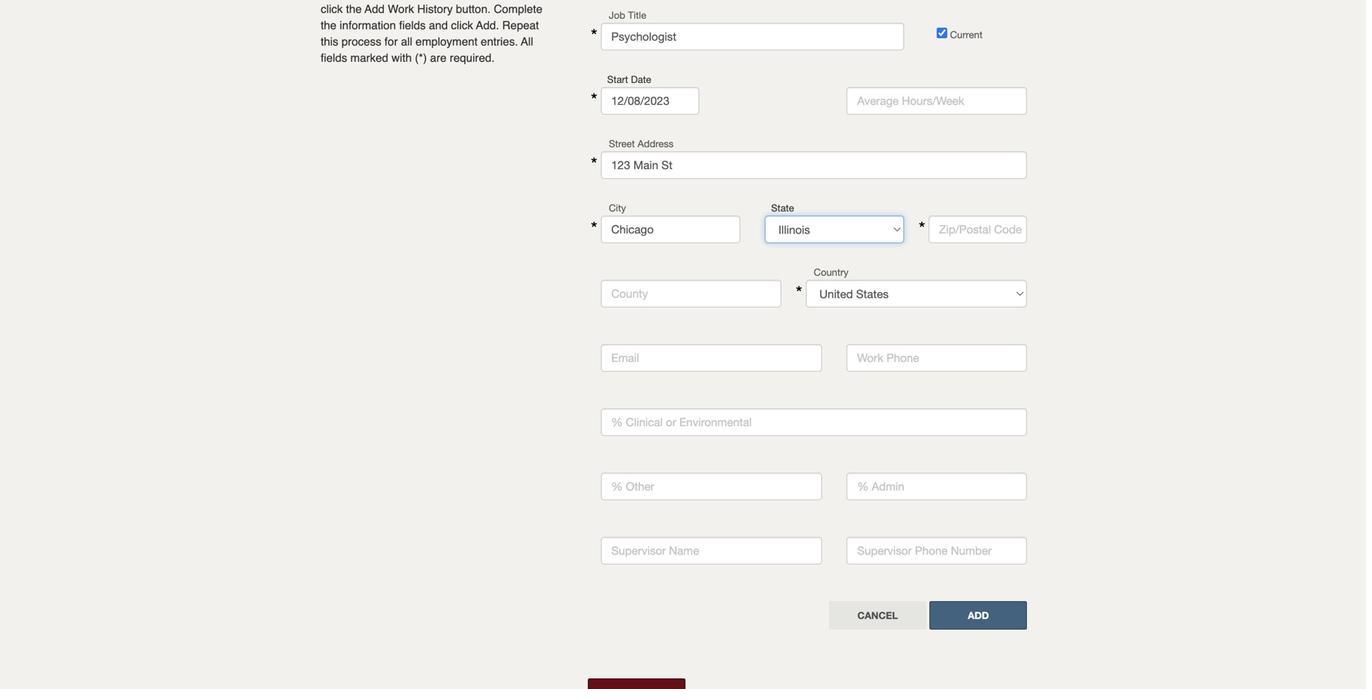 Task type: describe. For each thing, give the bounding box(es) containing it.
environmental
[[680, 415, 752, 429]]

start
[[607, 74, 628, 85]]

hours/week
[[902, 94, 965, 107]]

% other
[[612, 480, 655, 493]]

% admin
[[858, 480, 905, 493]]

City text field
[[601, 216, 741, 243]]

or
[[666, 415, 677, 429]]

clinical
[[626, 415, 663, 429]]

number
[[951, 544, 992, 557]]

% clinical or environmental
[[612, 415, 752, 429]]

date
[[631, 74, 652, 85]]

country
[[814, 266, 849, 278]]

% Clinical or Environmental text field
[[601, 408, 1028, 436]]

Job Title text field
[[601, 23, 905, 50]]

county
[[612, 287, 648, 300]]

supervisor phone number
[[858, 544, 992, 557]]

Average Hours/Week text field
[[847, 87, 1028, 115]]

supervisor name
[[612, 544, 700, 557]]

job
[[609, 9, 626, 21]]

title
[[628, 9, 647, 21]]

name
[[669, 544, 700, 557]]

% for % clinical or environmental
[[612, 415, 623, 429]]

work phone
[[858, 351, 920, 364]]

supervisor for supervisor phone number
[[858, 544, 912, 557]]

other
[[626, 480, 655, 493]]

Supervisor Name text field
[[601, 537, 823, 565]]

% Other text field
[[601, 473, 823, 500]]



Task type: vqa. For each thing, say whether or not it's contained in the screenshot.
End Date text field
no



Task type: locate. For each thing, give the bounding box(es) containing it.
None button
[[829, 601, 927, 630], [930, 601, 1028, 630], [588, 679, 686, 689], [829, 601, 927, 630], [930, 601, 1028, 630], [588, 679, 686, 689]]

zip/postal
[[940, 222, 991, 236]]

County text field
[[601, 280, 782, 308]]

job title
[[609, 9, 647, 21]]

zip/postal code
[[940, 222, 1022, 236]]

phone
[[887, 351, 920, 364], [915, 544, 948, 557]]

Zip/Postal Code text field
[[929, 216, 1028, 243]]

city
[[609, 202, 626, 214]]

address
[[638, 138, 674, 149]]

admin
[[872, 480, 905, 493]]

% Admin text field
[[847, 473, 1028, 500]]

0 horizontal spatial supervisor
[[612, 544, 666, 557]]

1 horizontal spatial supervisor
[[858, 544, 912, 557]]

Work Phone text field
[[847, 344, 1028, 372]]

start date
[[607, 74, 652, 85]]

email
[[612, 351, 639, 364]]

Supervisor Phone Number text field
[[847, 537, 1028, 565]]

2 supervisor from the left
[[858, 544, 912, 557]]

% for % admin
[[858, 480, 869, 493]]

% left clinical
[[612, 415, 623, 429]]

street
[[609, 138, 635, 149]]

% left other
[[612, 480, 623, 493]]

supervisor left name
[[612, 544, 666, 557]]

code
[[995, 222, 1022, 236]]

average
[[858, 94, 899, 107]]

1 vertical spatial phone
[[915, 544, 948, 557]]

phone for work
[[887, 351, 920, 364]]

average hours/week
[[858, 94, 965, 107]]

% for % other
[[612, 480, 623, 493]]

Email text field
[[601, 344, 823, 372]]

supervisor
[[612, 544, 666, 557], [858, 544, 912, 557]]

work
[[858, 351, 884, 364]]

phone left number
[[915, 544, 948, 557]]

phone for supervisor
[[915, 544, 948, 557]]

Start Date text field
[[601, 87, 700, 115]]

state
[[772, 202, 794, 214]]

1 supervisor from the left
[[612, 544, 666, 557]]

street address
[[609, 138, 674, 149]]

% left admin
[[858, 480, 869, 493]]

supervisor down admin
[[858, 544, 912, 557]]

Current checkbox
[[937, 28, 948, 38]]

supervisor for supervisor name
[[612, 544, 666, 557]]

Street Address text field
[[601, 151, 1028, 179]]

current
[[948, 29, 983, 40]]

%
[[612, 415, 623, 429], [612, 480, 623, 493], [858, 480, 869, 493]]

phone right work at the right of page
[[887, 351, 920, 364]]

0 vertical spatial phone
[[887, 351, 920, 364]]



